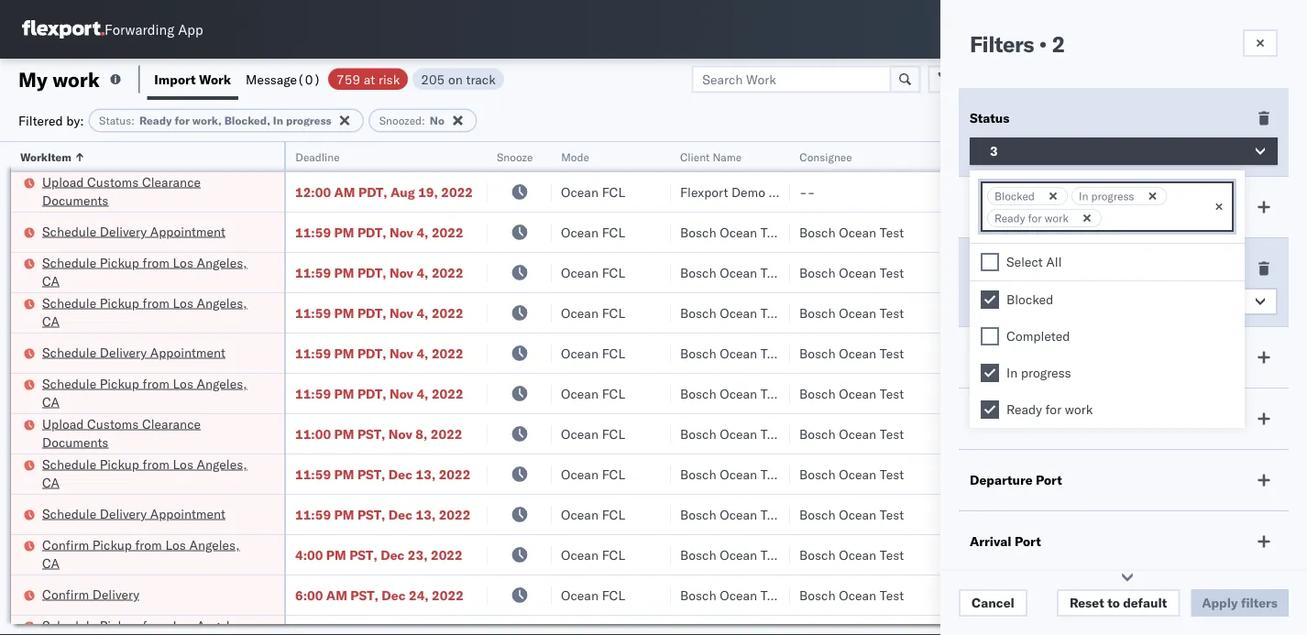 Task type: locate. For each thing, give the bounding box(es) containing it.
3 appointment from the top
[[150, 506, 226, 522]]

snoozed up deadline button at the left top of page
[[379, 114, 422, 127]]

1 vertical spatial mode
[[970, 349, 1004, 365]]

schedule pickup from los angeles, ca for 3rd schedule pickup from los angeles, ca button from the bottom schedule pickup from los angeles, ca link
[[42, 295, 247, 329]]

nov for 3rd schedule pickup from los angeles, ca button from the bottom
[[390, 305, 414, 321]]

ready
[[139, 114, 172, 127], [995, 211, 1026, 225], [1007, 402, 1043, 418]]

status
[[970, 110, 1010, 126], [99, 114, 131, 127]]

file
[[995, 71, 1018, 87]]

: up workitem button
[[131, 114, 135, 127]]

1 vertical spatial upload
[[42, 416, 84, 432]]

blocked
[[995, 189, 1035, 203], [1007, 292, 1054, 308]]

angeles, inside schedule pickup from los angeles,
[[197, 618, 247, 634]]

ocean fcl for upload customs clearance documents "link" corresponding to 12:00 am pdt, aug 19, 2022
[[561, 184, 625, 200]]

abcdefg
[[1249, 466, 1308, 482], [1249, 507, 1308, 523], [1249, 547, 1308, 563], [1249, 587, 1308, 603]]

fcl for schedule pickup from los angeles, ca link associated with 4th schedule pickup from los angeles, ca button
[[602, 466, 625, 482]]

in progress down 3 button
[[1079, 189, 1135, 203]]

3 resize handle column header from the left
[[530, 142, 552, 636]]

0 vertical spatial mode
[[561, 150, 589, 164]]

upload customs clearance documents button for 11:00 pm pst, nov 8, 2022
[[42, 415, 260, 453]]

6 ceau7522281, hlxu626948 from the top
[[1130, 426, 1308, 442]]

5 11:59 pm pdt, nov 4, 2022 from the top
[[295, 386, 464, 402]]

4 ocean fcl from the top
[[561, 305, 625, 321]]

1846748 up departure port
[[1052, 426, 1108, 442]]

status right by:
[[99, 114, 131, 127]]

1 vertical spatial upload customs clearance documents
[[42, 416, 201, 450]]

2 vertical spatial in
[[1007, 365, 1018, 381]]

ocean fcl for "schedule delivery appointment" link for 11:59 pm pst, dec 13, 2022
[[561, 507, 625, 523]]

4 resize handle column header from the left
[[649, 142, 671, 636]]

pickup for 3rd schedule pickup from los angeles, ca button from the bottom
[[100, 295, 139, 311]]

1 horizontal spatial no
[[990, 293, 1008, 309]]

1889466 right departure
[[1052, 466, 1108, 482]]

customs for 11:00 pm pst, nov 8, 2022
[[87, 416, 139, 432]]

3 lhuu7894563, from the top
[[1130, 547, 1224, 563]]

pst, down 11:00 pm pst, nov 8, 2022
[[358, 466, 386, 482]]

from for 4th schedule pickup from los angeles, ca button from the bottom
[[143, 254, 170, 271]]

2 vertical spatial schedule delivery appointment link
[[42, 505, 226, 523]]

schedule delivery appointment button for 11:59 pm pdt, nov 4, 2022
[[42, 343, 226, 364]]

: for status
[[131, 114, 135, 127]]

2 vertical spatial progress
[[1021, 365, 1072, 381]]

pst, up 4:00 pm pst, dec 23, 2022 on the bottom
[[358, 507, 386, 523]]

in down 3 button
[[1079, 189, 1089, 203]]

ca
[[42, 273, 60, 289], [42, 313, 60, 329], [42, 394, 60, 410], [42, 475, 60, 491], [42, 555, 60, 571]]

5 hlxu626948 from the top
[[1227, 385, 1308, 401]]

lhuu7894563, uetu523847 for schedule pickup from los angeles, ca
[[1130, 466, 1308, 482]]

1889466 up reset
[[1052, 547, 1108, 563]]

documents for 12:00
[[42, 192, 109, 208]]

1 resize handle column header from the left
[[262, 142, 284, 636]]

client up departure
[[970, 411, 1007, 427]]

11:59 pm pst, dec 13, 2022 down 11:00 pm pst, nov 8, 2022
[[295, 466, 471, 482]]

4 ceau7522281, from the top
[[1130, 345, 1224, 361]]

0 vertical spatial schedule delivery appointment link
[[42, 222, 226, 241]]

2 horizontal spatial for
[[1046, 402, 1062, 418]]

1 documents from the top
[[42, 192, 109, 208]]

10 ocean fcl from the top
[[561, 547, 625, 563]]

am right 6:00
[[326, 587, 347, 603]]

3 lhuu7894563, uetu523847 from the top
[[1130, 547, 1308, 563]]

from
[[143, 254, 170, 271], [143, 295, 170, 311], [143, 376, 170, 392], [143, 456, 170, 472], [135, 537, 162, 553], [143, 618, 170, 634]]

work
[[52, 66, 100, 92], [1045, 211, 1069, 225], [1065, 402, 1093, 418]]

consignee right "demo"
[[769, 184, 831, 200]]

1846748 up all
[[1052, 224, 1108, 240]]

confirm inside button
[[42, 586, 89, 602]]

abcdefg for schedule delivery appointment
[[1249, 507, 1308, 523]]

1 horizontal spatial :
[[422, 114, 425, 127]]

2 schedule delivery appointment button from the top
[[42, 343, 226, 364]]

progress up deadline
[[286, 114, 332, 127]]

fcl for "schedule delivery appointment" link for 11:59 pm pst, dec 13, 2022
[[602, 507, 625, 523]]

0 vertical spatial confirm
[[42, 537, 89, 553]]

--
[[800, 184, 816, 200]]

3 schedule pickup from los angeles, ca link from the top
[[42, 375, 260, 411]]

dec up 23,
[[389, 507, 413, 523]]

upload customs clearance documents link for 12:00 am pdt, aug 19, 2022
[[42, 173, 260, 210]]

am for pdt,
[[334, 184, 355, 200]]

2 flex-1889466 from the top
[[1012, 507, 1108, 523]]

12:00
[[295, 184, 331, 200]]

11:59 for 11:59 pm pst, dec 13, 2022's schedule delivery appointment button
[[295, 507, 331, 523]]

2 11:59 from the top
[[295, 265, 331, 281]]

0 vertical spatial appointment
[[150, 223, 226, 239]]

0 vertical spatial schedule delivery appointment button
[[42, 222, 226, 243]]

my
[[18, 66, 48, 92]]

0 horizontal spatial mode
[[561, 150, 589, 164]]

11:59 pm pst, dec 13, 2022 for schedule pickup from los angeles, ca
[[295, 466, 471, 482]]

client inside 'button'
[[680, 150, 710, 164]]

1 horizontal spatial for
[[1028, 211, 1042, 225]]

0 vertical spatial consignee
[[800, 150, 852, 164]]

confirm delivery
[[42, 586, 139, 602]]

2 documents from the top
[[42, 434, 109, 450]]

pickup
[[100, 254, 139, 271], [100, 295, 139, 311], [100, 376, 139, 392], [100, 456, 139, 472], [92, 537, 132, 553], [100, 618, 139, 634]]

2 schedule delivery appointment from the top
[[42, 344, 226, 360]]

reset to default button
[[1057, 590, 1180, 617]]

client name up flexport
[[680, 150, 742, 164]]

3 schedule pickup from los angeles, ca from the top
[[42, 376, 247, 410]]

6 flex- from the top
[[1012, 426, 1052, 442]]

4 lhuu7894563, from the top
[[1130, 587, 1224, 603]]

0 vertical spatial upload customs clearance documents button
[[42, 173, 260, 211]]

departure
[[970, 472, 1033, 488]]

6 11:59 from the top
[[295, 466, 331, 482]]

bosch ocean test
[[680, 224, 785, 240], [800, 224, 904, 240], [680, 265, 785, 281], [800, 265, 904, 281], [680, 305, 785, 321], [800, 305, 904, 321], [680, 345, 785, 361], [800, 345, 904, 361], [680, 386, 785, 402], [800, 386, 904, 402], [680, 426, 785, 442], [800, 426, 904, 442], [680, 466, 785, 482], [800, 466, 904, 482], [680, 507, 785, 523], [800, 507, 904, 523], [680, 547, 785, 563], [800, 547, 904, 563], [680, 587, 785, 603], [800, 587, 904, 603]]

from for 2nd schedule pickup from los angeles, ca button from the bottom of the page
[[143, 376, 170, 392]]

7 flex- from the top
[[1012, 466, 1052, 482]]

flex-1889466
[[1012, 466, 1108, 482], [1012, 507, 1108, 523], [1012, 547, 1108, 563], [1012, 587, 1108, 603]]

2 confirm from the top
[[42, 586, 89, 602]]

0 vertical spatial port
[[1036, 472, 1063, 488]]

consignee
[[800, 150, 852, 164], [769, 184, 831, 200]]

1 vertical spatial upload customs clearance documents link
[[42, 415, 260, 452]]

5 resize handle column header from the left
[[768, 142, 790, 636]]

dec
[[389, 466, 413, 482], [389, 507, 413, 523], [381, 547, 405, 563], [382, 587, 406, 603]]

schedule delivery appointment
[[42, 223, 226, 239], [42, 344, 226, 360], [42, 506, 226, 522]]

blocked,
[[224, 114, 270, 127]]

lhuu7894563, for schedule pickup from los angeles, ca
[[1130, 466, 1224, 482]]

hlxu626948
[[1227, 224, 1308, 240], [1227, 264, 1308, 280], [1227, 304, 1308, 321], [1227, 345, 1308, 361], [1227, 385, 1308, 401], [1227, 426, 1308, 442]]

1 vertical spatial client name
[[970, 411, 1046, 427]]

workitem button
[[11, 146, 266, 164]]

departure port
[[970, 472, 1063, 488]]

flex-1889466 button
[[983, 462, 1111, 487], [983, 462, 1111, 487], [983, 502, 1111, 528], [983, 502, 1111, 528], [983, 542, 1111, 568], [983, 542, 1111, 568], [983, 583, 1111, 608], [983, 583, 1111, 608]]

1 horizontal spatial mode
[[970, 349, 1004, 365]]

upload customs clearance documents for 12:00 am pdt, aug 19, 2022
[[42, 174, 201, 208]]

confirm delivery link
[[42, 586, 139, 604]]

0 horizontal spatial name
[[713, 150, 742, 164]]

ocean fcl for schedule pickup from los angeles, ca link associated with 4th schedule pickup from los angeles, ca button
[[561, 466, 625, 482]]

risk right "at"
[[379, 71, 400, 87]]

resize handle column header for flex id
[[1099, 142, 1121, 636]]

clearance for 12:00 am pdt, aug 19, 2022
[[142, 174, 201, 190]]

Search Work text field
[[692, 66, 892, 93]]

upload customs clearance documents
[[42, 174, 201, 208], [42, 416, 201, 450]]

client name up departure
[[970, 411, 1046, 427]]

3 11:59 pm pdt, nov 4, 2022 from the top
[[295, 305, 464, 321]]

11:59 pm pdt, nov 4, 2022 for 3rd schedule pickup from los angeles, ca button from the bottom
[[295, 305, 464, 321]]

2 upload customs clearance documents button from the top
[[42, 415, 260, 453]]

:
[[131, 114, 135, 127], [422, 114, 425, 127]]

from inside "confirm pickup from los angeles, ca"
[[135, 537, 162, 553]]

resize handle column header for workitem
[[262, 142, 284, 636]]

port right departure
[[1036, 472, 1063, 488]]

0 vertical spatial customs
[[87, 174, 139, 190]]

0 vertical spatial upload
[[42, 174, 84, 190]]

0 horizontal spatial in
[[273, 114, 283, 127]]

4 schedule pickup from los angeles, ca link from the top
[[42, 455, 260, 492]]

2 vertical spatial for
[[1046, 402, 1062, 418]]

1 confirm from the top
[[42, 537, 89, 553]]

progress down completed
[[1021, 365, 1072, 381]]

5 flex-1846748 from the top
[[1012, 426, 1108, 442]]

from for 4th schedule pickup from los angeles, ca button
[[143, 456, 170, 472]]

flex-1846748 for 4th schedule pickup from los angeles, ca button from the bottom
[[1012, 265, 1108, 281]]

13, up 23,
[[416, 507, 436, 523]]

ready inside list box
[[1007, 402, 1043, 418]]

client
[[680, 150, 710, 164], [970, 411, 1007, 427]]

name
[[713, 150, 742, 164], [1010, 411, 1046, 427]]

0 vertical spatial clearance
[[142, 174, 201, 190]]

0 vertical spatial for
[[175, 114, 190, 127]]

2 lhuu7894563, from the top
[[1130, 506, 1224, 522]]

file exception button
[[967, 66, 1093, 93], [967, 66, 1093, 93]]

ocean fcl for 4th schedule pickup from los angeles, ca button from the bottom's schedule pickup from los angeles, ca link
[[561, 265, 625, 281]]

in down completed
[[1007, 365, 1018, 381]]

pst, up 6:00 am pst, dec 24, 2022 at the bottom left of the page
[[350, 547, 378, 563]]

1 horizontal spatial progress
[[1021, 365, 1072, 381]]

3 abcdefg from the top
[[1249, 547, 1308, 563]]

-
[[800, 184, 808, 200], [808, 184, 816, 200]]

work down flex-1660288
[[1045, 211, 1069, 225]]

ca inside "confirm pickup from los angeles, ca"
[[42, 555, 60, 571]]

risk right at
[[988, 199, 1011, 215]]

2 flex- from the top
[[1012, 224, 1052, 240]]

upload customs clearance documents link for 11:00 pm pst, nov 8, 2022
[[42, 415, 260, 452]]

4 uetu523847 from the top
[[1228, 587, 1308, 603]]

10 fcl from the top
[[602, 547, 625, 563]]

13, down 8,
[[416, 466, 436, 482]]

0 horizontal spatial progress
[[286, 114, 332, 127]]

2 vertical spatial work
[[1065, 402, 1093, 418]]

1 vertical spatial 11:59 pm pst, dec 13, 2022
[[295, 507, 471, 523]]

1 vertical spatial clearance
[[142, 416, 201, 432]]

11:59 pm pst, dec 13, 2022
[[295, 466, 471, 482], [295, 507, 471, 523]]

from inside schedule pickup from los angeles,
[[143, 618, 170, 634]]

nov for 4th schedule pickup from los angeles, ca button from the bottom
[[390, 265, 414, 281]]

flex-1846748
[[1012, 224, 1108, 240], [1012, 265, 1108, 281], [1012, 305, 1108, 321], [1012, 345, 1108, 361], [1012, 426, 1108, 442]]

4 schedule from the top
[[42, 344, 96, 360]]

flex-1889466 for confirm pickup from los angeles, ca
[[1012, 547, 1108, 563]]

2 abcdefg from the top
[[1249, 507, 1308, 523]]

schedule pickup from los angeles, link
[[42, 617, 260, 636]]

759 at risk
[[337, 71, 400, 87]]

am for pst,
[[326, 587, 347, 603]]

schedule pickup from los angeles, ca link for 4th schedule pickup from los angeles, ca button from the bottom
[[42, 254, 260, 290]]

1846748 up no button on the right of the page
[[1052, 265, 1108, 281]]

None checkbox
[[981, 291, 1000, 309], [981, 327, 1000, 346], [981, 364, 1000, 382], [981, 291, 1000, 309], [981, 327, 1000, 346], [981, 364, 1000, 382]]

4 4, from the top
[[417, 345, 429, 361]]

1 vertical spatial client
[[970, 411, 1007, 427]]

0 vertical spatial documents
[[42, 192, 109, 208]]

actions
[[1253, 150, 1291, 164]]

7 ocean fcl from the top
[[561, 426, 625, 442]]

1 horizontal spatial name
[[1010, 411, 1046, 427]]

2 vertical spatial ready
[[1007, 402, 1043, 418]]

11:59 pm pst, dec 13, 2022 for schedule delivery appointment
[[295, 507, 471, 523]]

pst, down 4:00 pm pst, dec 23, 2022 on the bottom
[[351, 587, 379, 603]]

pst,
[[358, 426, 386, 442], [358, 466, 386, 482], [358, 507, 386, 523], [350, 547, 378, 563], [351, 587, 379, 603]]

progress
[[286, 114, 332, 127], [1092, 189, 1135, 203], [1021, 365, 1072, 381]]

5 11:59 from the top
[[295, 386, 331, 402]]

3 flex-1846748 from the top
[[1012, 305, 1108, 321]]

11:59 pm pst, dec 13, 2022 up 4:00 pm pst, dec 23, 2022 on the bottom
[[295, 507, 471, 523]]

2 vertical spatial schedule delivery appointment button
[[42, 505, 226, 525]]

1 vertical spatial port
[[1015, 534, 1042, 550]]

schedule inside schedule pickup from los angeles,
[[42, 618, 96, 634]]

progress inside list box
[[1021, 365, 1072, 381]]

work down completed
[[1065, 402, 1093, 418]]

1 vertical spatial ready for work
[[1007, 402, 1093, 418]]

1889466 left to
[[1052, 587, 1108, 603]]

2 ceau7522281, hlxu626948 from the top
[[1130, 264, 1308, 280]]

1 abcdefg from the top
[[1249, 466, 1308, 482]]

for left work,
[[175, 114, 190, 127]]

0 vertical spatial ready for work
[[995, 211, 1069, 225]]

1 horizontal spatial status
[[970, 110, 1010, 126]]

0 vertical spatial 13,
[[416, 466, 436, 482]]

1846748 down completed
[[1052, 345, 1108, 361]]

•
[[1039, 30, 1047, 58]]

schedule pickup from los angeles, ca link
[[42, 254, 260, 290], [42, 294, 260, 331], [42, 375, 260, 411], [42, 455, 260, 492]]

1 horizontal spatial in progress
[[1079, 189, 1135, 203]]

status up '3' on the right top of page
[[970, 110, 1010, 126]]

2 1846748 from the top
[[1052, 265, 1108, 281]]

1 vertical spatial upload customs clearance documents button
[[42, 415, 260, 453]]

no
[[430, 114, 445, 127], [990, 293, 1008, 309]]

1 vertical spatial documents
[[42, 434, 109, 450]]

None checkbox
[[981, 253, 1000, 271], [981, 401, 1000, 419], [981, 253, 1000, 271], [981, 401, 1000, 419]]

work up by:
[[52, 66, 100, 92]]

7 11:59 from the top
[[295, 507, 331, 523]]

0 horizontal spatial in progress
[[1007, 365, 1072, 381]]

no down 205
[[430, 114, 445, 127]]

0 vertical spatial upload customs clearance documents
[[42, 174, 201, 208]]

pickup for 2nd schedule pickup from los angeles, ca button from the bottom of the page
[[100, 376, 139, 392]]

1 vertical spatial am
[[326, 587, 347, 603]]

2 upload customs clearance documents from the top
[[42, 416, 201, 450]]

ready up workitem button
[[139, 114, 172, 127]]

4 1889466 from the top
[[1052, 587, 1108, 603]]

ocean fcl for schedule pickup from los angeles, ca link associated with 2nd schedule pickup from los angeles, ca button from the bottom of the page
[[561, 386, 625, 402]]

1 horizontal spatial in
[[1007, 365, 1018, 381]]

angeles,
[[197, 254, 247, 271], [197, 295, 247, 311], [197, 376, 247, 392], [197, 456, 247, 472], [189, 537, 240, 553], [197, 618, 247, 634]]

completed
[[1007, 328, 1071, 344]]

schedule pickup from los angeles, ca for 4th schedule pickup from los angeles, ca button from the bottom's schedule pickup from los angeles, ca link
[[42, 254, 247, 289]]

1 1846748 from the top
[[1052, 224, 1108, 240]]

2 vertical spatial schedule delivery appointment
[[42, 506, 226, 522]]

2 flex-1846748 from the top
[[1012, 265, 1108, 281]]

consignee up --
[[800, 150, 852, 164]]

1 uetu523847 from the top
[[1228, 466, 1308, 482]]

clearance for 11:00 pm pst, nov 8, 2022
[[142, 416, 201, 432]]

pickup for 4th schedule pickup from los angeles, ca button from the bottom
[[100, 254, 139, 271]]

confirm up confirm delivery
[[42, 537, 89, 553]]

filtered
[[18, 112, 63, 128]]

1 vertical spatial schedule delivery appointment link
[[42, 343, 226, 362]]

lhuu7894563, uetu523847 for schedule delivery appointment
[[1130, 506, 1308, 522]]

1889466 for confirm pickup from los angeles, ca
[[1052, 547, 1108, 563]]

fcl for 11:59 pm pdt, nov 4, 2022's "schedule delivery appointment" link
[[602, 345, 625, 361]]

0 horizontal spatial client
[[680, 150, 710, 164]]

flex-
[[1012, 184, 1052, 200], [1012, 224, 1052, 240], [1012, 265, 1052, 281], [1012, 305, 1052, 321], [1012, 345, 1052, 361], [1012, 426, 1052, 442], [1012, 466, 1052, 482], [1012, 507, 1052, 523], [1012, 547, 1052, 563], [1012, 587, 1052, 603]]

2 resize handle column header from the left
[[466, 142, 488, 636]]

8 fcl from the top
[[602, 466, 625, 482]]

ready for work inside list box
[[1007, 402, 1093, 418]]

: down 205
[[422, 114, 425, 127]]

1 vertical spatial snoozed
[[970, 260, 1022, 276]]

1 upload customs clearance documents link from the top
[[42, 173, 260, 210]]

message
[[246, 71, 297, 87]]

ca for confirm pickup from los angeles, ca link
[[42, 555, 60, 571]]

ready up departure port
[[1007, 402, 1043, 418]]

snoozed left all
[[970, 260, 1022, 276]]

filters • 2
[[970, 30, 1065, 58]]

0 vertical spatial client name
[[680, 150, 742, 164]]

9 flex- from the top
[[1012, 547, 1052, 563]]

1 vertical spatial no
[[990, 293, 1008, 309]]

1 vertical spatial 13,
[[416, 507, 436, 523]]

None text field
[[1106, 210, 1124, 226]]

Search Shipments (/) text field
[[956, 16, 1133, 43]]

3 1846748 from the top
[[1052, 305, 1108, 321]]

los inside "confirm pickup from los angeles, ca"
[[165, 537, 186, 553]]

2
[[1052, 30, 1065, 58]]

lhuu7894563, for confirm pickup from los angeles, ca
[[1130, 547, 1224, 563]]

ready for work down flex-1660288
[[995, 211, 1069, 225]]

flexport. image
[[22, 20, 105, 39]]

pickup inside schedule pickup from los angeles,
[[100, 618, 139, 634]]

reset
[[1070, 595, 1105, 611]]

0 horizontal spatial snoozed
[[379, 114, 422, 127]]

ocean fcl
[[561, 184, 625, 200], [561, 224, 625, 240], [561, 265, 625, 281], [561, 305, 625, 321], [561, 345, 625, 361], [561, 386, 625, 402], [561, 426, 625, 442], [561, 466, 625, 482], [561, 507, 625, 523], [561, 547, 625, 563], [561, 587, 625, 603]]

port for arrival port
[[1015, 534, 1042, 550]]

no inside button
[[990, 293, 1008, 309]]

2 schedule pickup from los angeles, ca from the top
[[42, 295, 247, 329]]

pst, left 8,
[[358, 426, 386, 442]]

5 ocean fcl from the top
[[561, 345, 625, 361]]

upload customs clearance documents button
[[42, 173, 260, 211], [42, 415, 260, 453]]

list box
[[970, 244, 1245, 428]]

fcl for confirm pickup from los angeles, ca link
[[602, 547, 625, 563]]

1 lhuu7894563, from the top
[[1130, 466, 1224, 482]]

schedule pickup from los angeles, ca button
[[42, 254, 260, 292], [42, 294, 260, 332], [42, 375, 260, 413], [42, 455, 260, 494]]

from for 3rd schedule pickup from los angeles, ca button from the bottom
[[143, 295, 170, 311]]

schedule delivery appointment link
[[42, 222, 226, 241], [42, 343, 226, 362], [42, 505, 226, 523]]

0 vertical spatial name
[[713, 150, 742, 164]]

schedule pickup from los angeles, ca
[[42, 254, 247, 289], [42, 295, 247, 329], [42, 376, 247, 410], [42, 456, 247, 491]]

ready right at
[[995, 211, 1026, 225]]

2022
[[441, 184, 473, 200], [432, 224, 464, 240], [432, 265, 464, 281], [432, 305, 464, 321], [432, 345, 464, 361], [432, 386, 464, 402], [431, 426, 463, 442], [439, 466, 471, 482], [439, 507, 471, 523], [431, 547, 463, 563], [432, 587, 464, 603]]

am right 12:00 on the top of page
[[334, 184, 355, 200]]

13, for schedule delivery appointment
[[416, 507, 436, 523]]

0 vertical spatial schedule delivery appointment
[[42, 223, 226, 239]]

schedule pickup from los angeles, button
[[42, 617, 260, 636]]

port right arrival
[[1015, 534, 1042, 550]]

upload for 11:00 pm pst, nov 8, 2022
[[42, 416, 84, 432]]

9 fcl from the top
[[602, 507, 625, 523]]

flex-1889466 down departure port
[[1012, 507, 1108, 523]]

3 uetu523847 from the top
[[1228, 547, 1308, 563]]

0 horizontal spatial no
[[430, 114, 445, 127]]

client up flexport
[[680, 150, 710, 164]]

filters
[[970, 30, 1034, 58]]

for down flex-1660288
[[1028, 211, 1042, 225]]

0 horizontal spatial risk
[[379, 71, 400, 87]]

ocean fcl for 3rd schedule pickup from los angeles, ca button from the bottom schedule pickup from los angeles, ca link
[[561, 305, 625, 321]]

default
[[1124, 595, 1168, 611]]

arrival
[[970, 534, 1012, 550]]

flex-1889466 left to
[[1012, 587, 1108, 603]]

1 horizontal spatial client
[[970, 411, 1007, 427]]

4 fcl from the top
[[602, 305, 625, 321]]

3 schedule delivery appointment link from the top
[[42, 505, 226, 523]]

am
[[334, 184, 355, 200], [326, 587, 347, 603]]

pdt, for schedule pickup from los angeles, ca link associated with 2nd schedule pickup from los angeles, ca button from the bottom of the page
[[358, 386, 387, 402]]

1889466 down departure port
[[1052, 507, 1108, 523]]

0 horizontal spatial client name
[[680, 150, 742, 164]]

1 vertical spatial in
[[1079, 189, 1089, 203]]

name up "demo"
[[713, 150, 742, 164]]

ca for schedule pickup from los angeles, ca link associated with 4th schedule pickup from los angeles, ca button
[[42, 475, 60, 491]]

1889466
[[1052, 466, 1108, 482], [1052, 507, 1108, 523], [1052, 547, 1108, 563], [1052, 587, 1108, 603]]

0 vertical spatial snoozed
[[379, 114, 422, 127]]

dec down 11:00 pm pst, nov 8, 2022
[[389, 466, 413, 482]]

flex-1889466 up arrival port
[[1012, 466, 1108, 482]]

los inside schedule pickup from los angeles,
[[173, 618, 193, 634]]

for down completed
[[1046, 402, 1062, 418]]

0 vertical spatial upload customs clearance documents link
[[42, 173, 260, 210]]

5 ceau7522281, from the top
[[1130, 385, 1224, 401]]

ready for work
[[995, 211, 1069, 225], [1007, 402, 1093, 418]]

ceau7522281,
[[1130, 224, 1224, 240], [1130, 264, 1224, 280], [1130, 304, 1224, 321], [1130, 345, 1224, 361], [1130, 385, 1224, 401], [1130, 426, 1224, 442]]

status for status : ready for work, blocked, in progress
[[99, 114, 131, 127]]

1846748 up completed
[[1052, 305, 1108, 321]]

11:59
[[295, 224, 331, 240], [295, 265, 331, 281], [295, 305, 331, 321], [295, 345, 331, 361], [295, 386, 331, 402], [295, 466, 331, 482], [295, 507, 331, 523]]

1 horizontal spatial snoozed
[[970, 260, 1022, 276]]

2 vertical spatial appointment
[[150, 506, 226, 522]]

los for 2nd schedule pickup from los angeles, ca button from the bottom of the page
[[173, 376, 193, 392]]

pdt, for upload customs clearance documents "link" corresponding to 12:00 am pdt, aug 19, 2022
[[359, 184, 388, 200]]

13, for schedule pickup from los angeles, ca
[[416, 466, 436, 482]]

in right blocked,
[[273, 114, 283, 127]]

select
[[1007, 254, 1043, 270]]

1 1889466 from the top
[[1052, 466, 1108, 482]]

resize handle column header
[[262, 142, 284, 636], [466, 142, 488, 636], [530, 142, 552, 636], [649, 142, 671, 636], [768, 142, 790, 636], [952, 142, 974, 636], [1099, 142, 1121, 636], [1218, 142, 1240, 636], [1275, 142, 1297, 636]]

6 ocean fcl from the top
[[561, 386, 625, 402]]

confirm inside "confirm pickup from los angeles, ca"
[[42, 537, 89, 553]]

1846748 for upload customs clearance documents button related to 11:00 pm pst, nov 8, 2022
[[1052, 426, 1108, 442]]

0 vertical spatial no
[[430, 114, 445, 127]]

client name
[[680, 150, 742, 164], [970, 411, 1046, 427]]

0 vertical spatial in
[[273, 114, 283, 127]]

8 ocean fcl from the top
[[561, 466, 625, 482]]

delivery inside button
[[92, 586, 139, 602]]

blocked right at
[[995, 189, 1035, 203]]

name up departure port
[[1010, 411, 1046, 427]]

1 fcl from the top
[[602, 184, 625, 200]]

1 ocean fcl from the top
[[561, 184, 625, 200]]

0 vertical spatial client
[[680, 150, 710, 164]]

1 vertical spatial schedule delivery appointment button
[[42, 343, 226, 364]]

9 ocean fcl from the top
[[561, 507, 625, 523]]

dec left 23,
[[381, 547, 405, 563]]

angeles, inside "confirm pickup from los angeles, ca"
[[189, 537, 240, 553]]

11:59 for schedule delivery appointment button corresponding to 11:59 pm pdt, nov 4, 2022
[[295, 345, 331, 361]]

2 ocean fcl from the top
[[561, 224, 625, 240]]

pickup inside "confirm pickup from los angeles, ca"
[[92, 537, 132, 553]]

in progress down completed
[[1007, 365, 1072, 381]]

schedule pickup from los angeles, ca link for 2nd schedule pickup from los angeles, ca button from the bottom of the page
[[42, 375, 260, 411]]

9 resize handle column header from the left
[[1275, 142, 1297, 636]]

0 horizontal spatial for
[[175, 114, 190, 127]]

2 horizontal spatial in
[[1079, 189, 1089, 203]]

uetu523847
[[1228, 466, 1308, 482], [1228, 506, 1308, 522], [1228, 547, 1308, 563], [1228, 587, 1308, 603]]

2 lhuu7894563, uetu523847 from the top
[[1130, 506, 1308, 522]]

0 vertical spatial 11:59 pm pst, dec 13, 2022
[[295, 466, 471, 482]]

ready for work down completed
[[1007, 402, 1093, 418]]

1 vertical spatial schedule delivery appointment
[[42, 344, 226, 360]]

select all
[[1007, 254, 1062, 270]]

1 vertical spatial progress
[[1092, 189, 1135, 203]]

2 upload customs clearance documents link from the top
[[42, 415, 260, 452]]

1 vertical spatial name
[[1010, 411, 1046, 427]]

resize handle column header for client name
[[768, 142, 790, 636]]

no down select
[[990, 293, 1008, 309]]

1 vertical spatial customs
[[87, 416, 139, 432]]

dec for schedule pickup from los angeles, ca
[[389, 466, 413, 482]]

1 vertical spatial appointment
[[150, 344, 226, 360]]

blocked up completed
[[1007, 292, 1054, 308]]

2 upload from the top
[[42, 416, 84, 432]]

4 11:59 from the top
[[295, 345, 331, 361]]

8 schedule from the top
[[42, 618, 96, 634]]

4 abcdefg from the top
[[1249, 587, 1308, 603]]

schedule delivery appointment for 11:59 pm pdt, nov 4, 2022
[[42, 344, 226, 360]]

11 fcl from the top
[[602, 587, 625, 603]]

confirm up schedule pickup from los angeles,
[[42, 586, 89, 602]]

0 vertical spatial am
[[334, 184, 355, 200]]

2 schedule pickup from los angeles, ca link from the top
[[42, 294, 260, 331]]

1 horizontal spatial risk
[[988, 199, 1011, 215]]

1 horizontal spatial client name
[[970, 411, 1046, 427]]

1 vertical spatial blocked
[[1007, 292, 1054, 308]]

1 flex-1889466 from the top
[[1012, 466, 1108, 482]]

ca for schedule pickup from los angeles, ca link associated with 2nd schedule pickup from los angeles, ca button from the bottom of the page
[[42, 394, 60, 410]]

progress down 3 button
[[1092, 189, 1135, 203]]

1889466 for schedule delivery appointment
[[1052, 507, 1108, 523]]

flex-1889466 up reset
[[1012, 547, 1108, 563]]

0 horizontal spatial :
[[131, 114, 135, 127]]

1846748
[[1052, 224, 1108, 240], [1052, 265, 1108, 281], [1052, 305, 1108, 321], [1052, 345, 1108, 361], [1052, 426, 1108, 442]]

0 horizontal spatial status
[[99, 114, 131, 127]]

upload customs clearance documents for 11:00 pm pst, nov 8, 2022
[[42, 416, 201, 450]]

flex-1846748 for 3rd schedule pickup from los angeles, ca button from the bottom
[[1012, 305, 1108, 321]]

mode
[[561, 150, 589, 164], [970, 349, 1004, 365]]



Task type: describe. For each thing, give the bounding box(es) containing it.
1 test1234 from the top
[[1249, 224, 1308, 240]]

port for departure port
[[1036, 472, 1063, 488]]

dec left 24,
[[382, 587, 406, 603]]

5 test1234 from the top
[[1249, 386, 1308, 402]]

2 hlxu626948 from the top
[[1227, 264, 1308, 280]]

resize handle column header for consignee
[[952, 142, 974, 636]]

fcl for schedule pickup from los angeles, ca link associated with 2nd schedule pickup from los angeles, ca button from the bottom of the page
[[602, 386, 625, 402]]

2 4, from the top
[[417, 265, 429, 281]]

container numbers button
[[1121, 138, 1221, 171]]

ocean fcl for confirm pickup from los angeles, ca link
[[561, 547, 625, 563]]

upload customs clearance documents button for 12:00 am pdt, aug 19, 2022
[[42, 173, 260, 211]]

batch action
[[1206, 71, 1285, 87]]

in inside list box
[[1007, 365, 1018, 381]]

pickup for confirm pickup from los angeles, ca button
[[92, 537, 132, 553]]

2 fcl from the top
[[602, 224, 625, 240]]

at
[[970, 199, 984, 215]]

flex
[[983, 150, 1004, 164]]

batch
[[1206, 71, 1242, 87]]

1 hlxu626948 from the top
[[1227, 224, 1308, 240]]

at risk
[[970, 199, 1011, 215]]

1 flex-1846748 from the top
[[1012, 224, 1108, 240]]

1 - from the left
[[800, 184, 808, 200]]

7 schedule from the top
[[42, 506, 96, 522]]

1 schedule delivery appointment button from the top
[[42, 222, 226, 243]]

1 flex- from the top
[[1012, 184, 1052, 200]]

3 ceau7522281, from the top
[[1130, 304, 1224, 321]]

filtered by:
[[18, 112, 84, 128]]

0 vertical spatial risk
[[379, 71, 400, 87]]

0 vertical spatial work
[[52, 66, 100, 92]]

forwarding app
[[105, 21, 203, 38]]

3 schedule pickup from los angeles, ca button from the top
[[42, 375, 260, 413]]

los for 3rd schedule pickup from los angeles, ca button from the bottom
[[173, 295, 193, 311]]

5 flex- from the top
[[1012, 345, 1052, 361]]

message (0)
[[246, 71, 321, 87]]

10 flex- from the top
[[1012, 587, 1052, 603]]

work
[[199, 71, 231, 87]]

resize handle column header for deadline
[[466, 142, 488, 636]]

my work
[[18, 66, 100, 92]]

759
[[337, 71, 360, 87]]

mode button
[[552, 146, 653, 164]]

flex-1660288
[[1012, 184, 1108, 200]]

los for 4th schedule pickup from los angeles, ca button from the bottom
[[173, 254, 193, 271]]

11:59 for 4th schedule pickup from los angeles, ca button
[[295, 466, 331, 482]]

1 11:59 pm pdt, nov 4, 2022 from the top
[[295, 224, 464, 240]]

3
[[990, 143, 998, 159]]

flex id button
[[974, 146, 1102, 164]]

3 flex- from the top
[[1012, 265, 1052, 281]]

consignee button
[[790, 146, 956, 164]]

0 vertical spatial progress
[[286, 114, 332, 127]]

lhuu7894563, uetu523847 for confirm pickup from los angeles, ca
[[1130, 547, 1308, 563]]

reset to default
[[1070, 595, 1168, 611]]

consignee inside button
[[800, 150, 852, 164]]

1 schedule delivery appointment link from the top
[[42, 222, 226, 241]]

schedule delivery appointment link for 11:59 pm pst, dec 13, 2022
[[42, 505, 226, 523]]

pst, for schedule pickup from los angeles, ca
[[358, 466, 386, 482]]

1 ceau7522281, hlxu626948 from the top
[[1130, 224, 1308, 240]]

6 ceau7522281, from the top
[[1130, 426, 1224, 442]]

from for confirm pickup from los angeles, ca button
[[135, 537, 162, 553]]

los for 4th schedule pickup from los angeles, ca button
[[173, 456, 193, 472]]

1 appointment from the top
[[150, 223, 226, 239]]

4 hlxu626948 from the top
[[1227, 345, 1308, 361]]

1889466 for schedule pickup from los angeles, ca
[[1052, 466, 1108, 482]]

1 schedule pickup from los angeles, ca button from the top
[[42, 254, 260, 292]]

container
[[1130, 143, 1179, 156]]

schedule delivery appointment button for 11:59 pm pst, dec 13, 2022
[[42, 505, 226, 525]]

confirm delivery button
[[42, 586, 139, 606]]

cancel button
[[959, 590, 1028, 617]]

4 1846748 from the top
[[1052, 345, 1108, 361]]

2 schedule pickup from los angeles, ca button from the top
[[42, 294, 260, 332]]

snoozed for snoozed : no
[[379, 114, 422, 127]]

documents for 11:00
[[42, 434, 109, 450]]

schedule delivery appointment for 11:59 pm pst, dec 13, 2022
[[42, 506, 226, 522]]

8,
[[416, 426, 428, 442]]

3 schedule from the top
[[42, 295, 96, 311]]

caiu7969337
[[1130, 183, 1216, 199]]

confirm pickup from los angeles, ca
[[42, 537, 240, 571]]

dec for schedule delivery appointment
[[389, 507, 413, 523]]

import work
[[154, 71, 231, 87]]

3 test1234 from the top
[[1249, 305, 1308, 321]]

uetu523847 for schedule delivery appointment
[[1228, 506, 1308, 522]]

4 11:59 pm pdt, nov 4, 2022 from the top
[[295, 345, 464, 361]]

1 vertical spatial consignee
[[769, 184, 831, 200]]

mbl/mawb
[[1249, 150, 1308, 164]]

2 - from the left
[[808, 184, 816, 200]]

os
[[1256, 22, 1273, 36]]

pst, for confirm pickup from los angeles, ca
[[350, 547, 378, 563]]

11:00
[[295, 426, 331, 442]]

track
[[466, 71, 496, 87]]

3 hlxu626948 from the top
[[1227, 304, 1308, 321]]

los for confirm pickup from los angeles, ca button
[[165, 537, 186, 553]]

flexport demo consignee
[[680, 184, 831, 200]]

blocked inside list box
[[1007, 292, 1054, 308]]

1 schedule from the top
[[42, 223, 96, 239]]

uetu523847 for schedule pickup from los angeles, ca
[[1228, 466, 1308, 482]]

flexport
[[680, 184, 728, 200]]

ocean fcl for upload customs clearance documents "link" corresponding to 11:00 pm pst, nov 8, 2022
[[561, 426, 625, 442]]

ocean fcl for 11:59 pm pdt, nov 4, 2022's "schedule delivery appointment" link
[[561, 345, 625, 361]]

1 vertical spatial work
[[1045, 211, 1069, 225]]

ca for 3rd schedule pickup from los angeles, ca button from the bottom schedule pickup from los angeles, ca link
[[42, 313, 60, 329]]

mode inside mode button
[[561, 150, 589, 164]]

pdt, for 3rd schedule pickup from los angeles, ca button from the bottom schedule pickup from los angeles, ca link
[[358, 305, 387, 321]]

2 horizontal spatial progress
[[1092, 189, 1135, 203]]

resize handle column header for mode
[[649, 142, 671, 636]]

work,
[[192, 114, 222, 127]]

pdt, for 4th schedule pickup from los angeles, ca button from the bottom's schedule pickup from los angeles, ca link
[[358, 265, 387, 281]]

confirm pickup from los angeles, ca link
[[42, 536, 260, 573]]

nov for 2nd schedule pickup from los angeles, ca button from the bottom of the page
[[390, 386, 414, 402]]

pdt, for 11:59 pm pdt, nov 4, 2022's "schedule delivery appointment" link
[[358, 345, 387, 361]]

fcl for upload customs clearance documents "link" corresponding to 12:00 am pdt, aug 19, 2022
[[602, 184, 625, 200]]

1 11:59 from the top
[[295, 224, 331, 240]]

3 4, from the top
[[417, 305, 429, 321]]

schedule delivery appointment link for 11:59 pm pdt, nov 4, 2022
[[42, 343, 226, 362]]

pst, for upload customs clearance documents
[[358, 426, 386, 442]]

4 flex-1846748 from the top
[[1012, 345, 1108, 361]]

23,
[[408, 547, 428, 563]]

name inside 'button'
[[713, 150, 742, 164]]

los for schedule pickup from los angeles, button
[[173, 618, 193, 634]]

205
[[421, 71, 445, 87]]

11:59 pm pdt, nov 4, 2022 for 4th schedule pickup from los angeles, ca button from the bottom
[[295, 265, 464, 281]]

3 button
[[970, 138, 1278, 165]]

2 schedule from the top
[[42, 254, 96, 271]]

2 ceau7522281, from the top
[[1130, 264, 1224, 280]]

4 lhuu7894563, uetu523847 from the top
[[1130, 587, 1308, 603]]

flex-1846748 for upload customs clearance documents button related to 11:00 pm pst, nov 8, 2022
[[1012, 426, 1108, 442]]

1 schedule delivery appointment from the top
[[42, 223, 226, 239]]

2 test1234 from the top
[[1249, 265, 1308, 281]]

ymluw23
[[1249, 184, 1308, 200]]

6 hlxu626948 from the top
[[1227, 426, 1308, 442]]

11:00 pm pst, nov 8, 2022
[[295, 426, 463, 442]]

confirm pickup from los angeles, ca button
[[42, 536, 260, 575]]

appointment for 11:59 pm pdt, nov 4, 2022
[[150, 344, 226, 360]]

1846748 for 3rd schedule pickup from los angeles, ca button from the bottom
[[1052, 305, 1108, 321]]

4:00
[[295, 547, 323, 563]]

deadline
[[295, 150, 340, 164]]

status for status
[[970, 110, 1010, 126]]

at
[[364, 71, 375, 87]]

exception
[[1021, 71, 1081, 87]]

flex-1889466 for schedule delivery appointment
[[1012, 507, 1108, 523]]

schedule pickup from los angeles, ca link for 3rd schedule pickup from los angeles, ca button from the bottom
[[42, 294, 260, 331]]

app
[[178, 21, 203, 38]]

mbl/mawb button
[[1240, 146, 1308, 164]]

11:59 for 3rd schedule pickup from los angeles, ca button from the bottom
[[295, 305, 331, 321]]

fcl for 3rd schedule pickup from los angeles, ca button from the bottom schedule pickup from los angeles, ca link
[[602, 305, 625, 321]]

pickup for schedule pickup from los angeles, button
[[100, 618, 139, 634]]

confirm for confirm delivery
[[42, 586, 89, 602]]

1 ceau7522281, from the top
[[1130, 224, 1224, 240]]

batch action button
[[1177, 66, 1297, 93]]

action
[[1245, 71, 1285, 87]]

snoozed for snoozed
[[970, 260, 1022, 276]]

flex id
[[983, 150, 1018, 164]]

nov for upload customs clearance documents button related to 11:00 pm pst, nov 8, 2022
[[389, 426, 413, 442]]

fcl for 4th schedule pickup from los angeles, ca button from the bottom's schedule pickup from los angeles, ca link
[[602, 265, 625, 281]]

numbers
[[1130, 157, 1175, 171]]

work inside list box
[[1065, 402, 1093, 418]]

5 ceau7522281, hlxu626948 from the top
[[1130, 385, 1308, 401]]

5 4, from the top
[[417, 386, 429, 402]]

ca for 4th schedule pickup from los angeles, ca button from the bottom's schedule pickup from los angeles, ca link
[[42, 273, 60, 289]]

forwarding
[[105, 21, 174, 38]]

1846748 for 4th schedule pickup from los angeles, ca button from the bottom
[[1052, 265, 1108, 281]]

12:00 am pdt, aug 19, 2022
[[295, 184, 473, 200]]

1660288
[[1052, 184, 1108, 200]]

4 schedule pickup from los angeles, ca button from the top
[[42, 455, 260, 494]]

1 vertical spatial ready
[[995, 211, 1026, 225]]

1 vertical spatial in progress
[[1007, 365, 1072, 381]]

customs for 12:00 am pdt, aug 19, 2022
[[87, 174, 139, 190]]

cancel
[[972, 595, 1015, 611]]

to
[[1108, 595, 1120, 611]]

24,
[[409, 587, 429, 603]]

4 test1234 from the top
[[1249, 345, 1308, 361]]

1 vertical spatial risk
[[988, 199, 1011, 215]]

import work button
[[147, 59, 238, 100]]

6:00
[[295, 587, 323, 603]]

6 schedule from the top
[[42, 456, 96, 472]]

4:00 pm pst, dec 23, 2022
[[295, 547, 463, 563]]

1 vertical spatial for
[[1028, 211, 1042, 225]]

3 ceau7522281, hlxu626948 from the top
[[1130, 304, 1308, 321]]

fcl for upload customs clearance documents "link" corresponding to 11:00 pm pst, nov 8, 2022
[[602, 426, 625, 442]]

6 test1234 from the top
[[1249, 426, 1308, 442]]

id
[[1006, 150, 1018, 164]]

8 flex- from the top
[[1012, 507, 1052, 523]]

(0)
[[297, 71, 321, 87]]

forwarding app link
[[22, 20, 203, 39]]

os button
[[1243, 8, 1286, 50]]

for inside list box
[[1046, 402, 1062, 418]]

6:00 am pst, dec 24, 2022
[[295, 587, 464, 603]]

pst, for schedule delivery appointment
[[358, 507, 386, 523]]

workitem
[[20, 150, 71, 164]]

snoozed : no
[[379, 114, 445, 127]]

4 flex-1889466 from the top
[[1012, 587, 1108, 603]]

import
[[154, 71, 196, 87]]

client name button
[[671, 146, 772, 164]]

all
[[1047, 254, 1062, 270]]

flex-1889466 for schedule pickup from los angeles, ca
[[1012, 466, 1108, 482]]

4 ceau7522281, hlxu626948 from the top
[[1130, 345, 1308, 361]]

schedule pickup from los angeles, ca for schedule pickup from los angeles, ca link associated with 4th schedule pickup from los angeles, ca button
[[42, 456, 247, 491]]

schedule pickup from los angeles, ca link for 4th schedule pickup from los angeles, ca button
[[42, 455, 260, 492]]

deadline button
[[286, 146, 470, 164]]

file exception
[[995, 71, 1081, 87]]

snooze
[[497, 150, 533, 164]]

list box containing select all
[[970, 244, 1245, 428]]

resize handle column header for container numbers
[[1218, 142, 1240, 636]]

client name inside 'button'
[[680, 150, 742, 164]]

pickup for 4th schedule pickup from los angeles, ca button
[[100, 456, 139, 472]]

no button
[[970, 288, 1278, 315]]

5 schedule from the top
[[42, 376, 96, 392]]

status : ready for work, blocked, in progress
[[99, 114, 332, 127]]

0 vertical spatial ready
[[139, 114, 172, 127]]

1 4, from the top
[[417, 224, 429, 240]]

205 on track
[[421, 71, 496, 87]]

11 ocean fcl from the top
[[561, 587, 625, 603]]

0 vertical spatial blocked
[[995, 189, 1035, 203]]

11:59 for 4th schedule pickup from los angeles, ca button from the bottom
[[295, 265, 331, 281]]

appointment for 11:59 pm pst, dec 13, 2022
[[150, 506, 226, 522]]

on
[[448, 71, 463, 87]]

arrival port
[[970, 534, 1042, 550]]

4 flex- from the top
[[1012, 305, 1052, 321]]

demo
[[732, 184, 766, 200]]

abcdefg for confirm pickup from los angeles, ca
[[1249, 547, 1308, 563]]



Task type: vqa. For each thing, say whether or not it's contained in the screenshot.
1893174
no



